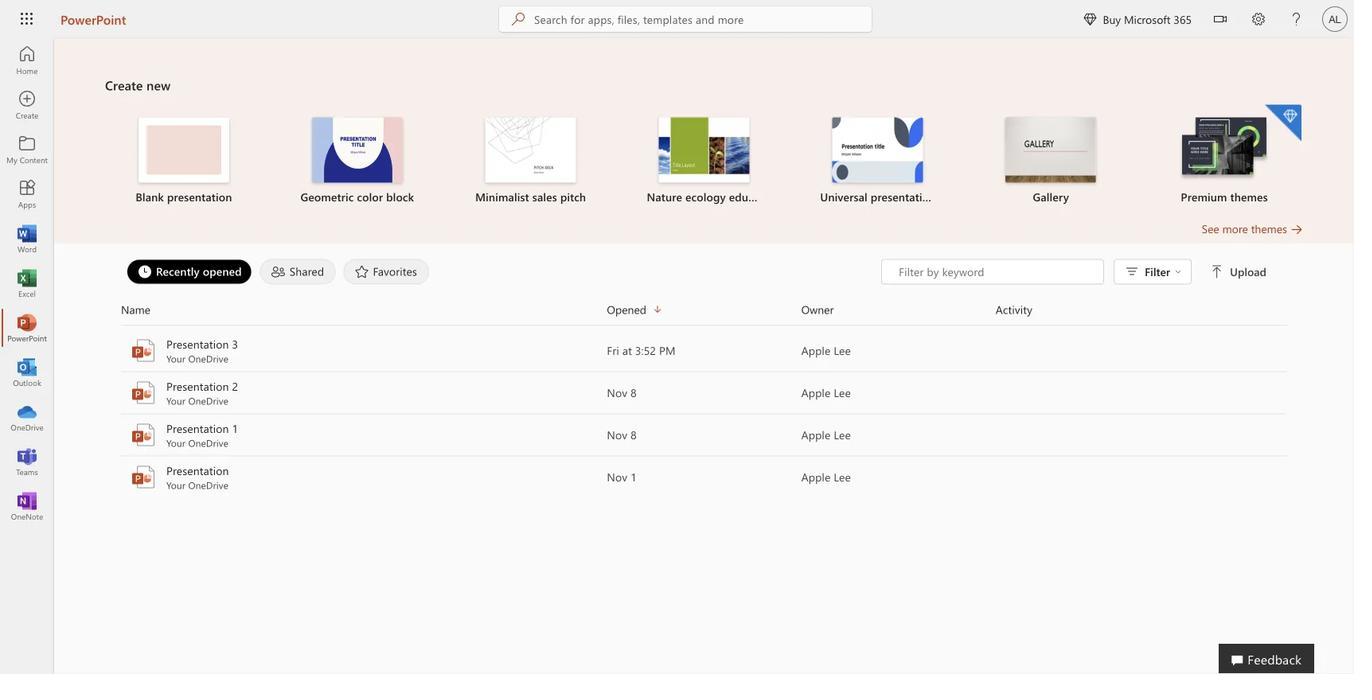 Task type: locate. For each thing, give the bounding box(es) containing it.
1 presentation from the top
[[166, 337, 229, 351]]

powerpoint image inside name presentation cell
[[131, 465, 156, 490]]

nov 8 down at
[[607, 385, 637, 400]]

presentation down presentation 3 your onedrive
[[166, 379, 229, 394]]

your inside the "presentation 2 your onedrive"
[[166, 394, 186, 407]]

recently opened element
[[127, 259, 252, 285]]

nov 8 up "nov 1"
[[607, 428, 637, 442]]

 upload
[[1211, 264, 1267, 279]]

onedrive up "presentation 1 your onedrive"
[[188, 394, 228, 407]]

1
[[232, 421, 238, 436], [631, 470, 637, 484]]

3 nov from the top
[[607, 470, 627, 484]]

onedrive
[[188, 352, 228, 365], [188, 394, 228, 407], [188, 437, 228, 449], [188, 479, 228, 492]]

1 apple lee from the top
[[801, 343, 851, 358]]

your up presentation your onedrive
[[166, 437, 186, 449]]

lee for presentation 1
[[834, 428, 851, 442]]

1 vertical spatial nov 8
[[607, 428, 637, 442]]

presentation down "presentation 1 your onedrive"
[[166, 463, 229, 478]]

presentation inside cell
[[166, 463, 229, 478]]

nov 1
[[607, 470, 637, 484]]

row containing name
[[121, 301, 1287, 326]]

1 your from the top
[[166, 352, 186, 365]]

1 vertical spatial themes
[[1251, 221, 1287, 236]]

presentation inside "presentation 1 your onedrive"
[[166, 421, 229, 436]]

favorites tab
[[340, 259, 433, 285]]

your
[[166, 352, 186, 365], [166, 394, 186, 407], [166, 437, 186, 449], [166, 479, 186, 492]]

blank presentation
[[136, 189, 232, 204]]

geometric color block element
[[280, 117, 434, 205]]

activity
[[996, 302, 1033, 317]]

8 for 2
[[631, 385, 637, 400]]

1 8 from the top
[[631, 385, 637, 400]]

pitch
[[560, 189, 586, 204]]

2 8 from the top
[[631, 428, 637, 442]]

your inside "presentation 1 your onedrive"
[[166, 437, 186, 449]]

0 vertical spatial 8
[[631, 385, 637, 400]]

fri at 3:52 pm
[[607, 343, 676, 358]]

nov
[[607, 385, 627, 400], [607, 428, 627, 442], [607, 470, 627, 484]]

1 presentation from the left
[[167, 189, 232, 204]]

create
[[105, 76, 143, 94]]

2
[[232, 379, 238, 394]]

None search field
[[499, 6, 872, 32]]

name presentation 2 cell
[[121, 379, 607, 407]]

nov 8 for presentation 1
[[607, 428, 637, 442]]

presentation right blank
[[167, 189, 232, 204]]

2 nov 8 from the top
[[607, 428, 637, 442]]

powerpoint image down powerpoint icon on the bottom
[[131, 380, 156, 406]]

1 vertical spatial 8
[[631, 428, 637, 442]]

powerpoint image inside name presentation 2 cell
[[131, 380, 156, 406]]

2 lee from the top
[[834, 385, 851, 400]]

powerpoint image
[[19, 320, 35, 336], [131, 380, 156, 406], [131, 422, 156, 448], [131, 465, 156, 490]]

1 horizontal spatial 1
[[631, 470, 637, 484]]

1 nov 8 from the top
[[607, 385, 637, 400]]

shared
[[290, 264, 324, 279]]

themes
[[1230, 189, 1268, 204], [1251, 221, 1287, 236]]

your right powerpoint icon on the bottom
[[166, 352, 186, 365]]

3 your from the top
[[166, 437, 186, 449]]

recently
[[156, 264, 200, 279]]

lee for presentation 2
[[834, 385, 851, 400]]

your down "presentation 1 your onedrive"
[[166, 479, 186, 492]]

feedback button
[[1219, 644, 1314, 674]]

onedrive image
[[19, 409, 35, 425]]

themes up see more themes at the top right
[[1230, 189, 1268, 204]]

themes inside button
[[1251, 221, 1287, 236]]

1 horizontal spatial presentation
[[871, 189, 936, 204]]

create image
[[19, 97, 35, 113]]

powerpoint image left presentation your onedrive
[[131, 465, 156, 490]]

4 presentation from the top
[[166, 463, 229, 478]]

powerpoint
[[61, 10, 126, 27]]

2 onedrive from the top
[[188, 394, 228, 407]]

presentation inside the "presentation 2 your onedrive"
[[166, 379, 229, 394]]

onedrive up the "presentation 2 your onedrive"
[[188, 352, 228, 365]]

4 apple lee from the top
[[801, 470, 851, 484]]

lee for presentation 3
[[834, 343, 851, 358]]

3 lee from the top
[[834, 428, 851, 442]]

nov 8
[[607, 385, 637, 400], [607, 428, 637, 442]]

apple
[[801, 343, 831, 358], [801, 385, 831, 400], [801, 428, 831, 442], [801, 470, 831, 484]]

feedback
[[1248, 650, 1302, 668]]

0 vertical spatial 1
[[232, 421, 238, 436]]

presentation 3 your onedrive
[[166, 337, 238, 365]]

name presentation 3 cell
[[121, 336, 607, 365]]

presentation down the "presentation 2 your onedrive"
[[166, 421, 229, 436]]

2 apple lee from the top
[[801, 385, 851, 400]]

presentation down universal presentation image
[[871, 189, 936, 204]]

apple lee for presentation 3
[[801, 343, 851, 358]]

list containing blank presentation
[[105, 103, 1303, 221]]

8 up "nov 1"
[[631, 428, 637, 442]]

presentation for universal presentation
[[871, 189, 936, 204]]

owner
[[801, 302, 834, 317]]

color
[[357, 189, 383, 204]]

3 apple from the top
[[801, 428, 831, 442]]

create new
[[105, 76, 171, 94]]

4 apple from the top
[[801, 470, 831, 484]]

see more themes button
[[1202, 221, 1303, 237]]

list
[[105, 103, 1303, 221]]

2 nov from the top
[[607, 428, 627, 442]]

8 for 1
[[631, 428, 637, 442]]

1 apple from the top
[[801, 343, 831, 358]]

0 horizontal spatial presentation
[[167, 189, 232, 204]]

displaying 4 out of 9 files. status
[[881, 259, 1270, 285]]

my content image
[[19, 142, 35, 158]]


[[1211, 266, 1224, 278]]

Filter by keyword text field
[[897, 264, 1096, 280]]

presentation left 3
[[166, 337, 229, 351]]

4 your from the top
[[166, 479, 186, 492]]

0 vertical spatial themes
[[1230, 189, 1268, 204]]

 buy microsoft 365
[[1084, 12, 1192, 26]]

activity, column 4 of 4 column header
[[996, 301, 1287, 319]]

excel image
[[19, 275, 35, 291]]

navigation
[[0, 38, 54, 529]]

1 for presentation 1 your onedrive
[[232, 421, 238, 436]]

name button
[[121, 301, 607, 319]]

row
[[121, 301, 1287, 326]]

themes right more
[[1251, 221, 1287, 236]]

0 vertical spatial nov 8
[[607, 385, 637, 400]]

apple lee
[[801, 343, 851, 358], [801, 385, 851, 400], [801, 428, 851, 442], [801, 470, 851, 484]]

2 vertical spatial nov
[[607, 470, 627, 484]]

1 inside "presentation 1 your onedrive"
[[232, 421, 238, 436]]

onedrive for 3
[[188, 352, 228, 365]]

2 your from the top
[[166, 394, 186, 407]]

opened
[[607, 302, 646, 317]]

your inside presentation 3 your onedrive
[[166, 352, 186, 365]]

more
[[1223, 221, 1248, 236]]

favorites
[[373, 264, 417, 279]]

see more themes
[[1202, 221, 1287, 236]]

universal presentation image
[[832, 117, 923, 183]]

8 down at
[[631, 385, 637, 400]]

4 onedrive from the top
[[188, 479, 228, 492]]

1 for nov 1
[[631, 470, 637, 484]]

tab list
[[123, 259, 881, 285]]

powerpoint image left "presentation 1 your onedrive"
[[131, 422, 156, 448]]

create new main content
[[54, 38, 1354, 499]]

powerpoint image for presentation 1
[[131, 422, 156, 448]]


[[1175, 269, 1182, 275]]

powerpoint image for presentation 2
[[131, 380, 156, 406]]

1 vertical spatial 1
[[631, 470, 637, 484]]

tab list containing recently opened
[[123, 259, 881, 285]]

apple for presentation
[[801, 470, 831, 484]]

presentation inside presentation 3 your onedrive
[[166, 337, 229, 351]]

4 lee from the top
[[834, 470, 851, 484]]

fri
[[607, 343, 619, 358]]

3 onedrive from the top
[[188, 437, 228, 449]]

1 onedrive from the top
[[188, 352, 228, 365]]

presentation 1 your onedrive
[[166, 421, 238, 449]]

0 horizontal spatial 1
[[232, 421, 238, 436]]

minimalist sales pitch element
[[454, 117, 608, 205]]

your for presentation 2
[[166, 394, 186, 407]]

presentation for your
[[166, 463, 229, 478]]

onedrive down "presentation 1 your onedrive"
[[188, 479, 228, 492]]

1 vertical spatial nov
[[607, 428, 627, 442]]

gallery
[[1033, 189, 1069, 204]]

onenote image
[[19, 498, 35, 514]]

new
[[146, 76, 171, 94]]

1 lee from the top
[[834, 343, 851, 358]]

onedrive inside presentation 3 your onedrive
[[188, 352, 228, 365]]

lee
[[834, 343, 851, 358], [834, 385, 851, 400], [834, 428, 851, 442], [834, 470, 851, 484]]

presentation for blank presentation
[[167, 189, 232, 204]]

3 apple lee from the top
[[801, 428, 851, 442]]

powerpoint image inside name presentation 1 cell
[[131, 422, 156, 448]]

your for presentation 1
[[166, 437, 186, 449]]

onedrive inside "presentation 1 your onedrive"
[[188, 437, 228, 449]]

row inside create new main content
[[121, 301, 1287, 326]]

block
[[386, 189, 414, 204]]

3 presentation from the top
[[166, 421, 229, 436]]

0 vertical spatial nov
[[607, 385, 627, 400]]

onedrive up presentation your onedrive
[[188, 437, 228, 449]]

presentation your onedrive
[[166, 463, 229, 492]]

presentation 2 your onedrive
[[166, 379, 238, 407]]

2 apple from the top
[[801, 385, 831, 400]]

name
[[121, 302, 150, 317]]

1 nov from the top
[[607, 385, 627, 400]]

al button
[[1316, 0, 1354, 38]]

none search field inside the powerpoint banner
[[499, 6, 872, 32]]

your inside presentation your onedrive
[[166, 479, 186, 492]]

2 presentation from the left
[[871, 189, 936, 204]]

presentation
[[167, 189, 232, 204], [871, 189, 936, 204]]

presentation
[[166, 337, 229, 351], [166, 379, 229, 394], [166, 421, 229, 436], [166, 463, 229, 478]]

universal presentation
[[820, 189, 936, 204]]

geometric color block image
[[312, 117, 403, 183]]

onedrive inside the "presentation 2 your onedrive"
[[188, 394, 228, 407]]

2 presentation from the top
[[166, 379, 229, 394]]

your up "presentation 1 your onedrive"
[[166, 394, 186, 407]]

8
[[631, 385, 637, 400], [631, 428, 637, 442]]

onedrive inside presentation your onedrive
[[188, 479, 228, 492]]



Task type: vqa. For each thing, say whether or not it's contained in the screenshot.
Leaf design image
no



Task type: describe. For each thing, give the bounding box(es) containing it.
powerpoint image up outlook image
[[19, 320, 35, 336]]

filter
[[1145, 264, 1170, 279]]

lee for presentation
[[834, 470, 851, 484]]

nov for presentation
[[607, 470, 627, 484]]

powerpoint banner
[[0, 0, 1354, 41]]

premium themes
[[1181, 189, 1268, 204]]

onedrive for 1
[[188, 437, 228, 449]]

geometric
[[301, 189, 354, 204]]

universal presentation element
[[800, 117, 955, 205]]

owner button
[[801, 301, 996, 319]]

sales
[[532, 189, 557, 204]]

name presentation cell
[[121, 463, 607, 492]]

blank
[[136, 189, 164, 204]]

opened
[[203, 264, 242, 279]]

see
[[1202, 221, 1219, 236]]

premium templates diamond image
[[1265, 105, 1302, 141]]

outlook image
[[19, 365, 35, 381]]

gallery image
[[1006, 117, 1096, 183]]

premium themes element
[[1147, 105, 1302, 205]]

word image
[[19, 231, 35, 247]]

opened button
[[607, 301, 801, 319]]

universal
[[820, 189, 868, 204]]

minimalist sales pitch image
[[485, 117, 576, 183]]

minimalist sales pitch
[[475, 189, 586, 204]]

3:52
[[635, 343, 656, 358]]

nov for presentation 2
[[607, 385, 627, 400]]

pm
[[659, 343, 676, 358]]

powerpoint image for presentation
[[131, 465, 156, 490]]

recently opened
[[156, 264, 242, 279]]

at
[[622, 343, 632, 358]]


[[1084, 13, 1097, 25]]

apps image
[[19, 186, 35, 202]]

geometric color block
[[301, 189, 414, 204]]

premium themes image
[[1179, 117, 1270, 181]]

blank presentation element
[[107, 117, 261, 205]]

gallery element
[[974, 117, 1128, 205]]

home image
[[19, 53, 35, 68]]


[[1214, 13, 1227, 25]]

nov 8 for presentation 2
[[607, 385, 637, 400]]

name presentation 1 cell
[[121, 421, 607, 449]]

apple lee for presentation 2
[[801, 385, 851, 400]]

apple lee for presentation 1
[[801, 428, 851, 442]]

 button
[[1201, 0, 1240, 41]]

microsoft
[[1124, 12, 1171, 26]]

3
[[232, 337, 238, 351]]

filter 
[[1145, 264, 1182, 279]]

tab list inside create new main content
[[123, 259, 881, 285]]

365
[[1174, 12, 1192, 26]]

presentation for 1
[[166, 421, 229, 436]]

apple for presentation 1
[[801, 428, 831, 442]]

apple for presentation 3
[[801, 343, 831, 358]]

shared element
[[260, 259, 336, 285]]

apple lee for presentation
[[801, 470, 851, 484]]

presentation for 2
[[166, 379, 229, 394]]

nov for presentation 1
[[607, 428, 627, 442]]

al
[[1329, 13, 1341, 25]]

favorites element
[[344, 259, 429, 285]]

nature ecology education photo presentation image
[[659, 117, 750, 183]]

list inside create new main content
[[105, 103, 1303, 221]]

recently opened tab
[[123, 259, 256, 285]]

onedrive for 2
[[188, 394, 228, 407]]

Search box. Suggestions appear as you type. search field
[[534, 6, 872, 32]]

nature ecology education photo presentation element
[[627, 117, 781, 205]]

teams image
[[19, 454, 35, 470]]

themes inside list
[[1230, 189, 1268, 204]]

minimalist
[[475, 189, 529, 204]]

apple for presentation 2
[[801, 385, 831, 400]]

powerpoint image
[[131, 338, 156, 363]]

upload
[[1230, 264, 1267, 279]]

shared tab
[[256, 259, 340, 285]]

premium
[[1181, 189, 1227, 204]]

your for presentation 3
[[166, 352, 186, 365]]

buy
[[1103, 12, 1121, 26]]

presentation for 3
[[166, 337, 229, 351]]



